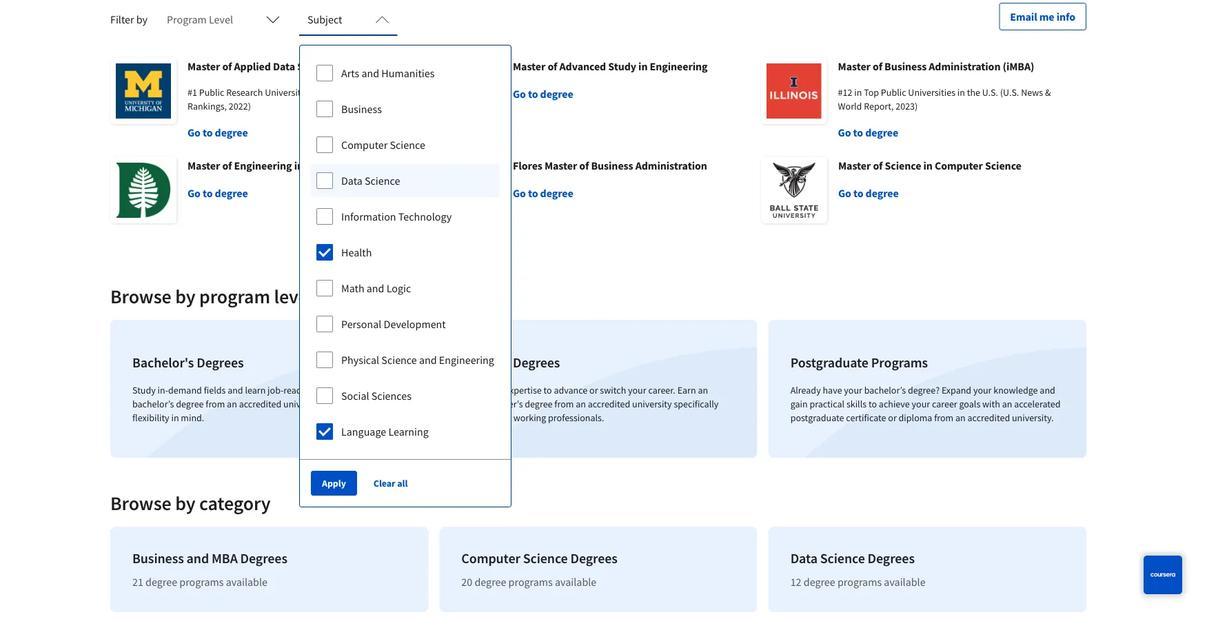 Task type: vqa. For each thing, say whether or not it's contained in the screenshot.


Task type: describe. For each thing, give the bounding box(es) containing it.
1 horizontal spatial study
[[608, 60, 636, 73]]

postgraduate
[[791, 412, 844, 424]]

of for master of engineering in computer engineering
[[222, 159, 232, 173]]

public inside "#12 in top public universities in the u.s. (u.s. news & world report, 2023)"
[[881, 87, 906, 99]]

data for data science degrees
[[791, 550, 818, 567]]

programs for business
[[179, 575, 224, 589]]

study inside study in-demand fields and learn job-ready skills with an online bachelor's degree from an accredited university designed with flexibility in mind.
[[132, 384, 156, 397]]

career
[[932, 398, 958, 411]]

computer inside list
[[461, 550, 520, 567]]

and up 21 degree programs available
[[187, 550, 209, 567]]

have
[[823, 384, 842, 397]]

clear all button
[[368, 471, 413, 496]]

research
[[226, 87, 263, 99]]

mba
[[212, 550, 238, 567]]

computer inside options list list box
[[341, 138, 388, 152]]

engineering inside options list list box
[[439, 353, 494, 367]]

language learning
[[341, 425, 429, 439]]

online for bachelor's degrees
[[362, 384, 388, 397]]

master of business administration (imba)
[[838, 60, 1035, 73]]

#12
[[838, 87, 853, 99]]

advanced
[[560, 60, 606, 73]]

personal
[[341, 317, 382, 331]]

university
[[265, 87, 306, 99]]

arts and humanities
[[341, 66, 435, 80]]

rankings,
[[188, 100, 227, 113]]

by for browse by category
[[175, 492, 195, 516]]

development
[[384, 317, 446, 331]]

applied
[[234, 60, 271, 73]]

master for master of engineering in computer engineering
[[188, 159, 220, 173]]

master for master of science in computer science
[[838, 159, 871, 173]]

0 vertical spatial administration
[[929, 60, 1001, 73]]

university for master's degrees
[[632, 398, 672, 411]]

report,
[[864, 100, 894, 113]]

programs for data
[[838, 575, 882, 589]]

&
[[1045, 87, 1051, 99]]

master's
[[489, 398, 523, 411]]

math
[[341, 281, 364, 295]]

browse by category
[[110, 492, 271, 516]]

personal development
[[341, 317, 446, 331]]

math and logic
[[341, 281, 411, 295]]

0 vertical spatial data
[[273, 60, 295, 73]]

category
[[199, 492, 271, 516]]

u.s. inside #1 public research university in the u.s. (qs world rankings, 2022)
[[332, 87, 348, 99]]

master of advanced study in engineering
[[513, 60, 708, 73]]

from inside already have your bachelor's degree? expand your knowledge and gain practical skills to achieve your career goals with an accelerated postgraduate certificate or diploma from an accredited university.
[[934, 412, 954, 424]]

advance
[[554, 384, 588, 397]]

master for master of advanced study in engineering
[[513, 60, 546, 73]]

dartmouth college image
[[110, 158, 177, 224]]

diploma
[[899, 412, 932, 424]]

accredited inside already have your bachelor's degree? expand your knowledge and gain practical skills to achieve your career goals with an accelerated postgraduate certificate or diploma from an accredited university.
[[968, 412, 1010, 424]]

level
[[274, 285, 313, 309]]

career.
[[648, 384, 676, 397]]

go to degree for flores master of business administration
[[513, 187, 573, 200]]

already
[[791, 384, 821, 397]]

in-
[[158, 384, 168, 397]]

business inside options list list box
[[341, 102, 382, 116]]

1 horizontal spatial with
[[364, 398, 382, 411]]

your up master's
[[485, 384, 503, 397]]

1 vertical spatial administration
[[635, 159, 707, 173]]

your right switch
[[628, 384, 646, 397]]

health
[[341, 245, 372, 259]]

apply
[[322, 477, 346, 490]]

by for filter by
[[136, 13, 148, 27]]

go for master of engineering in computer engineering
[[188, 187, 201, 200]]

#1
[[188, 87, 197, 99]]

degree inside study in-demand fields and learn job-ready skills with an online bachelor's degree from an accredited university designed with flexibility in mind.
[[176, 398, 204, 411]]

2023)
[[896, 100, 918, 113]]

accelerated
[[1014, 398, 1061, 411]]

accredited for master's degrees
[[588, 398, 630, 411]]

master of applied data science
[[188, 60, 334, 73]]

(qs
[[350, 87, 365, 99]]

expand
[[942, 384, 972, 397]]

21
[[132, 575, 143, 589]]

to inside already have your bachelor's degree? expand your knowledge and gain practical skills to achieve your career goals with an accelerated postgraduate certificate or diploma from an accredited university.
[[869, 398, 877, 411]]

programs for computer
[[509, 575, 553, 589]]

your down degree?
[[912, 398, 930, 411]]

humanities
[[381, 66, 435, 80]]

12
[[791, 575, 802, 589]]

by for browse by program level
[[175, 285, 195, 309]]

social sciences
[[341, 389, 412, 403]]

clear all
[[374, 477, 408, 490]]

and right arts at the left
[[362, 66, 379, 80]]

and inside already have your bachelor's degree? expand your knowledge and gain practical skills to achieve your career goals with an accelerated postgraduate certificate or diploma from an accredited university.
[[1040, 384, 1055, 397]]

data science degrees
[[791, 550, 915, 567]]

me
[[1040, 10, 1055, 24]]

flores master of business administration
[[513, 159, 707, 173]]

flexibility
[[132, 412, 169, 424]]

social
[[341, 389, 369, 403]]

master for master of business administration (imba)
[[838, 60, 871, 73]]

program
[[199, 285, 270, 309]]

in inside #1 public research university in the u.s. (qs world rankings, 2022)
[[307, 87, 315, 99]]

filter by
[[110, 13, 148, 27]]

language
[[341, 425, 386, 439]]

postgraduate
[[791, 354, 869, 372]]

demand
[[168, 384, 202, 397]]

the inside "#12 in top public universities in the u.s. (u.s. news & world report, 2023)"
[[967, 87, 980, 99]]

mind.
[[181, 412, 204, 424]]

2022)
[[229, 100, 251, 113]]

skills inside study in-demand fields and learn job-ready skills with an online bachelor's degree from an accredited university designed with flexibility in mind.
[[308, 384, 328, 397]]

already have your bachelor's degree? expand your knowledge and gain practical skills to achieve your career goals with an accelerated postgraduate certificate or diploma from an accredited university.
[[791, 384, 1061, 424]]

#12 in top public universities in the u.s. (u.s. news & world report, 2023)
[[838, 87, 1051, 113]]

logic
[[387, 281, 411, 295]]

switch
[[600, 384, 626, 397]]

physical science and engineering
[[341, 353, 494, 367]]

fields
[[204, 384, 226, 397]]

email
[[1010, 10, 1037, 24]]

email me info
[[1010, 10, 1076, 24]]

browse for browse by program level
[[110, 285, 171, 309]]

designed inside build your expertise to advance or switch your career. earn an online master's degree from an accredited university specifically designed for working professionals.
[[461, 412, 498, 424]]

21 degree programs available
[[132, 575, 267, 589]]

in inside study in-demand fields and learn job-ready skills with an online bachelor's degree from an accredited university designed with flexibility in mind.
[[171, 412, 179, 424]]

list for browse by program level
[[105, 315, 1092, 464]]

available for data science degrees
[[884, 575, 926, 589]]

go for master of science in computer science
[[838, 187, 851, 200]]

#1 public research university in the u.s. (qs world rankings, 2022)
[[188, 87, 391, 113]]



Task type: locate. For each thing, give the bounding box(es) containing it.
arts
[[341, 66, 359, 80]]

from inside build your expertise to advance or switch your career. earn an online master's degree from an accredited university specifically designed for working professionals.
[[555, 398, 574, 411]]

and inside study in-demand fields and learn job-ready skills with an online bachelor's degree from an accredited university designed with flexibility in mind.
[[228, 384, 243, 397]]

0 vertical spatial or
[[590, 384, 598, 397]]

0 horizontal spatial world
[[367, 87, 391, 99]]

world
[[367, 87, 391, 99], [838, 100, 862, 113]]

0 horizontal spatial university
[[283, 398, 323, 411]]

skills inside already have your bachelor's degree? expand your knowledge and gain practical skills to achieve your career goals with an accelerated postgraduate certificate or diploma from an accredited university.
[[847, 398, 867, 411]]

1 vertical spatial online
[[461, 398, 487, 411]]

programs down the data science degrees
[[838, 575, 882, 589]]

designed left for
[[461, 412, 498, 424]]

build your expertise to advance or switch your career. earn an online master's degree from an accredited university specifically designed for working professionals.
[[461, 384, 719, 424]]

with
[[330, 384, 348, 397], [364, 398, 382, 411], [983, 398, 1000, 411]]

list containing business and mba degrees
[[105, 522, 1092, 619]]

in down #1 public research university in the u.s. (qs world rankings, 2022)
[[294, 159, 303, 173]]

top
[[864, 87, 879, 99]]

world right (qs
[[367, 87, 391, 99]]

data up 12
[[791, 550, 818, 567]]

1 horizontal spatial available
[[555, 575, 597, 589]]

12 degree programs available
[[791, 575, 926, 589]]

1 horizontal spatial accredited
[[588, 398, 630, 411]]

available
[[226, 575, 267, 589], [555, 575, 597, 589], [884, 575, 926, 589]]

of for master of advanced study in engineering
[[548, 60, 557, 73]]

1 public from the left
[[199, 87, 224, 99]]

of for master of applied data science
[[222, 60, 232, 73]]

1 horizontal spatial the
[[967, 87, 980, 99]]

0 horizontal spatial designed
[[325, 398, 362, 411]]

0 horizontal spatial with
[[330, 384, 348, 397]]

with right goals
[[983, 398, 1000, 411]]

0 horizontal spatial the
[[317, 87, 330, 99]]

or
[[590, 384, 598, 397], [888, 412, 897, 424]]

1 vertical spatial world
[[838, 100, 862, 113]]

build
[[461, 384, 483, 397]]

accredited
[[239, 398, 282, 411], [588, 398, 630, 411], [968, 412, 1010, 424]]

in right universities
[[958, 87, 965, 99]]

bachelor's
[[132, 354, 194, 372]]

1 horizontal spatial or
[[888, 412, 897, 424]]

or down achieve
[[888, 412, 897, 424]]

and down development
[[419, 353, 437, 367]]

2 browse from the top
[[110, 492, 171, 516]]

and up accelerated
[[1040, 384, 1055, 397]]

online inside study in-demand fields and learn job-ready skills with an online bachelor's degree from an accredited university designed with flexibility in mind.
[[362, 384, 388, 397]]

1 vertical spatial skills
[[847, 398, 867, 411]]

programs
[[871, 354, 928, 372]]

0 vertical spatial bachelor's
[[864, 384, 906, 397]]

go
[[513, 87, 526, 101], [188, 126, 201, 140], [838, 126, 851, 140], [188, 187, 201, 200], [513, 187, 526, 200], [838, 187, 851, 200]]

all
[[397, 477, 408, 490]]

1 horizontal spatial university
[[632, 398, 672, 411]]

master's
[[461, 354, 510, 372]]

certificate
[[846, 412, 886, 424]]

master up #12
[[838, 60, 871, 73]]

for
[[500, 412, 512, 424]]

the
[[317, 87, 330, 99], [967, 87, 980, 99]]

university down ready
[[283, 398, 323, 411]]

(u.s.
[[1000, 87, 1019, 99]]

degree?
[[908, 384, 940, 397]]

1 vertical spatial study
[[132, 384, 156, 397]]

study left in-
[[132, 384, 156, 397]]

2 horizontal spatial programs
[[838, 575, 882, 589]]

list for browse by category
[[105, 522, 1092, 619]]

1 u.s. from the left
[[332, 87, 348, 99]]

designed up language
[[325, 398, 362, 411]]

university
[[283, 398, 323, 411], [632, 398, 672, 411]]

the left (u.s.
[[967, 87, 980, 99]]

go for master of advanced study in engineering
[[513, 87, 526, 101]]

clear
[[374, 477, 395, 490]]

online down build
[[461, 398, 487, 411]]

master up #1
[[188, 60, 220, 73]]

public inside #1 public research university in the u.s. (qs world rankings, 2022)
[[199, 87, 224, 99]]

the left (qs
[[317, 87, 330, 99]]

of left applied
[[222, 60, 232, 73]]

of right flores
[[579, 159, 589, 173]]

(imba)
[[1003, 60, 1035, 73]]

your up goals
[[974, 384, 992, 397]]

by left program
[[175, 285, 195, 309]]

0 vertical spatial browse
[[110, 285, 171, 309]]

go to degree for master of engineering in computer engineering
[[188, 187, 248, 200]]

0 horizontal spatial from
[[206, 398, 225, 411]]

available down the data science degrees
[[884, 575, 926, 589]]

1 vertical spatial list
[[105, 522, 1092, 619]]

study
[[608, 60, 636, 73], [132, 384, 156, 397]]

1 horizontal spatial bachelor's
[[864, 384, 906, 397]]

0 vertical spatial skills
[[308, 384, 328, 397]]

browse
[[110, 285, 171, 309], [110, 492, 171, 516]]

of for master of science in computer science
[[873, 159, 883, 173]]

1 available from the left
[[226, 575, 267, 589]]

2 available from the left
[[555, 575, 597, 589]]

bachelor's inside already have your bachelor's degree? expand your knowledge and gain practical skills to achieve your career goals with an accelerated postgraduate certificate or diploma from an accredited university.
[[864, 384, 906, 397]]

0 horizontal spatial skills
[[308, 384, 328, 397]]

public up 2023)
[[881, 87, 906, 99]]

by right filter
[[136, 13, 148, 27]]

of for master of business administration (imba)
[[873, 60, 883, 73]]

of left advanced at the top of page
[[548, 60, 557, 73]]

university of michigan image
[[110, 58, 177, 124]]

0 horizontal spatial bachelor's
[[132, 398, 174, 411]]

subject button
[[299, 3, 397, 36]]

degree
[[540, 87, 573, 101], [215, 126, 248, 140], [865, 126, 899, 140], [215, 187, 248, 200], [540, 187, 573, 200], [866, 187, 899, 200], [176, 398, 204, 411], [525, 398, 553, 411], [146, 575, 177, 589], [475, 575, 506, 589], [804, 575, 835, 589]]

with up language
[[364, 398, 382, 411]]

computer science
[[341, 138, 425, 152]]

data up the university
[[273, 60, 295, 73]]

list
[[105, 315, 1092, 464], [105, 522, 1092, 619]]

university for bachelor's degrees
[[283, 398, 323, 411]]

options list list box
[[300, 46, 511, 459]]

2 horizontal spatial from
[[934, 412, 954, 424]]

online inside build your expertise to advance or switch your career. earn an online master's degree from an accredited university specifically designed for working professionals.
[[461, 398, 487, 411]]

postgraduate programs
[[791, 354, 928, 372]]

0 horizontal spatial administration
[[635, 159, 707, 173]]

data science
[[341, 174, 400, 188]]

filter
[[110, 13, 134, 27]]

online for master's degrees
[[461, 398, 487, 411]]

3 available from the left
[[884, 575, 926, 589]]

world inside #1 public research university in the u.s. (qs world rankings, 2022)
[[367, 87, 391, 99]]

in right the university
[[307, 87, 315, 99]]

or inside build your expertise to advance or switch your career. earn an online master's degree from an accredited university specifically designed for working professionals.
[[590, 384, 598, 397]]

information
[[341, 210, 396, 223]]

accredited down goals
[[968, 412, 1010, 424]]

1 horizontal spatial designed
[[461, 412, 498, 424]]

your right have
[[844, 384, 863, 397]]

bachelor's up flexibility
[[132, 398, 174, 411]]

0 vertical spatial list
[[105, 315, 1092, 464]]

from for bachelor's degrees
[[206, 398, 225, 411]]

1 horizontal spatial online
[[461, 398, 487, 411]]

apply button
[[311, 471, 357, 496]]

data inside options list list box
[[341, 174, 363, 188]]

1 university from the left
[[283, 398, 323, 411]]

online
[[362, 384, 388, 397], [461, 398, 487, 411]]

2 horizontal spatial with
[[983, 398, 1000, 411]]

technology
[[398, 210, 452, 223]]

by
[[136, 13, 148, 27], [175, 285, 195, 309], [175, 492, 195, 516]]

university of illinois at urbana-champaign image
[[761, 58, 827, 124]]

3 programs from the left
[[838, 575, 882, 589]]

email me info button
[[999, 3, 1087, 31]]

master left advanced at the top of page
[[513, 60, 546, 73]]

2 horizontal spatial accredited
[[968, 412, 1010, 424]]

of up top
[[873, 60, 883, 73]]

science
[[297, 60, 334, 73], [390, 138, 425, 152], [885, 159, 921, 173], [985, 159, 1022, 173], [365, 174, 400, 188], [382, 353, 417, 367], [523, 550, 568, 567], [820, 550, 865, 567]]

1 horizontal spatial u.s.
[[982, 87, 998, 99]]

achieve
[[879, 398, 910, 411]]

master right flores
[[545, 159, 577, 173]]

2 vertical spatial data
[[791, 550, 818, 567]]

with down physical
[[330, 384, 348, 397]]

2 university from the left
[[632, 398, 672, 411]]

0 horizontal spatial programs
[[179, 575, 224, 589]]

0 horizontal spatial study
[[132, 384, 156, 397]]

accredited for bachelor's degrees
[[239, 398, 282, 411]]

0 horizontal spatial online
[[362, 384, 388, 397]]

browse for browse by category
[[110, 492, 171, 516]]

in right advanced at the top of page
[[639, 60, 648, 73]]

information technology
[[341, 210, 452, 223]]

accredited down switch
[[588, 398, 630, 411]]

world down #12
[[838, 100, 862, 113]]

public
[[199, 87, 224, 99], [881, 87, 906, 99]]

browse by program level
[[110, 285, 313, 309]]

1 horizontal spatial skills
[[847, 398, 867, 411]]

1 programs from the left
[[179, 575, 224, 589]]

bachelor's
[[864, 384, 906, 397], [132, 398, 174, 411]]

in right #12
[[854, 87, 862, 99]]

1 horizontal spatial data
[[341, 174, 363, 188]]

to
[[528, 87, 538, 101], [203, 126, 213, 140], [853, 126, 863, 140], [203, 187, 213, 200], [528, 187, 538, 200], [854, 187, 864, 200], [544, 384, 552, 397], [869, 398, 877, 411]]

degree inside build your expertise to advance or switch your career. earn an online master's degree from an accredited university specifically designed for working professionals.
[[525, 398, 553, 411]]

ball state university image
[[761, 158, 827, 224]]

u.s. left (u.s.
[[982, 87, 998, 99]]

skills up certificate
[[847, 398, 867, 411]]

0 horizontal spatial data
[[273, 60, 295, 73]]

2 list from the top
[[105, 522, 1092, 619]]

flores
[[513, 159, 543, 173]]

2 horizontal spatial available
[[884, 575, 926, 589]]

2 horizontal spatial data
[[791, 550, 818, 567]]

available for business and mba degrees
[[226, 575, 267, 589]]

to inside build your expertise to advance or switch your career. earn an online master's degree from an accredited university specifically designed for working professionals.
[[544, 384, 552, 397]]

data for data science
[[341, 174, 363, 188]]

accredited inside build your expertise to advance or switch your career. earn an online master's degree from an accredited university specifically designed for working professionals.
[[588, 398, 630, 411]]

0 horizontal spatial available
[[226, 575, 267, 589]]

1 horizontal spatial public
[[881, 87, 906, 99]]

study in-demand fields and learn job-ready skills with an online bachelor's degree from an accredited university designed with flexibility in mind.
[[132, 384, 388, 424]]

bachelor's degrees
[[132, 354, 244, 372]]

0 horizontal spatial or
[[590, 384, 598, 397]]

world inside "#12 in top public universities in the u.s. (u.s. news & world report, 2023)"
[[838, 100, 862, 113]]

practical
[[810, 398, 845, 411]]

or inside already have your bachelor's degree? expand your knowledge and gain practical skills to achieve your career goals with an accelerated postgraduate certificate or diploma from an accredited university.
[[888, 412, 897, 424]]

u.s.
[[332, 87, 348, 99], [982, 87, 998, 99]]

2 u.s. from the left
[[982, 87, 998, 99]]

master of science in computer science
[[838, 159, 1022, 173]]

2 vertical spatial by
[[175, 492, 195, 516]]

skills
[[308, 384, 328, 397], [847, 398, 867, 411]]

knowledge
[[994, 384, 1038, 397]]

university down career.
[[632, 398, 672, 411]]

physical
[[341, 353, 379, 367]]

job-
[[268, 384, 284, 397]]

from down advance
[[555, 398, 574, 411]]

1 list from the top
[[105, 315, 1092, 464]]

0 vertical spatial study
[[608, 60, 636, 73]]

go to degree for master of science in computer science
[[838, 187, 899, 200]]

goals
[[959, 398, 981, 411]]

and right math
[[367, 281, 384, 295]]

available down computer science degrees
[[555, 575, 597, 589]]

data
[[273, 60, 295, 73], [341, 174, 363, 188], [791, 550, 818, 567]]

master of engineering in computer engineering
[[188, 159, 414, 173]]

accredited inside study in-demand fields and learn job-ready skills with an online bachelor's degree from an accredited university designed with flexibility in mind.
[[239, 398, 282, 411]]

1 vertical spatial by
[[175, 285, 195, 309]]

university inside study in-demand fields and learn job-ready skills with an online bachelor's degree from an accredited university designed with flexibility in mind.
[[283, 398, 323, 411]]

louisiana state university image
[[436, 158, 502, 224]]

earn
[[678, 384, 696, 397]]

bachelor's inside study in-demand fields and learn job-ready skills with an online bachelor's degree from an accredited university designed with flexibility in mind.
[[132, 398, 174, 411]]

public up rankings,
[[199, 87, 224, 99]]

0 vertical spatial by
[[136, 13, 148, 27]]

by left category
[[175, 492, 195, 516]]

data up information
[[341, 174, 363, 188]]

master down rankings,
[[188, 159, 220, 173]]

20 degree programs available
[[461, 575, 597, 589]]

expertise
[[505, 384, 542, 397]]

1 vertical spatial bachelor's
[[132, 398, 174, 411]]

1 horizontal spatial from
[[555, 398, 574, 411]]

1 vertical spatial data
[[341, 174, 363, 188]]

your
[[485, 384, 503, 397], [628, 384, 646, 397], [844, 384, 863, 397], [974, 384, 992, 397], [912, 398, 930, 411]]

master for master of applied data science
[[188, 60, 220, 73]]

1 vertical spatial or
[[888, 412, 897, 424]]

learning
[[388, 425, 429, 439]]

working
[[514, 412, 546, 424]]

2 public from the left
[[881, 87, 906, 99]]

in left 'mind.'
[[171, 412, 179, 424]]

from inside study in-demand fields and learn job-ready skills with an online bachelor's degree from an accredited university designed with flexibility in mind.
[[206, 398, 225, 411]]

master down report,
[[838, 159, 871, 173]]

ready
[[284, 384, 306, 397]]

from for master's degrees
[[555, 398, 574, 411]]

2 the from the left
[[967, 87, 980, 99]]

1 horizontal spatial administration
[[929, 60, 1001, 73]]

u.s. inside "#12 in top public universities in the u.s. (u.s. news & world report, 2023)"
[[982, 87, 998, 99]]

designed
[[325, 398, 362, 411], [461, 412, 498, 424]]

master
[[188, 60, 220, 73], [513, 60, 546, 73], [838, 60, 871, 73], [188, 159, 220, 173], [545, 159, 577, 173], [838, 159, 871, 173]]

actions toolbar
[[300, 459, 511, 507]]

online down physical
[[362, 384, 388, 397]]

0 vertical spatial online
[[362, 384, 388, 397]]

0 vertical spatial world
[[367, 87, 391, 99]]

study right advanced at the top of page
[[608, 60, 636, 73]]

bachelor's up achieve
[[864, 384, 906, 397]]

or left switch
[[590, 384, 598, 397]]

skills right ready
[[308, 384, 328, 397]]

go for flores master of business administration
[[513, 187, 526, 200]]

programs down computer science degrees
[[509, 575, 553, 589]]

from down fields
[[206, 398, 225, 411]]

designed inside study in-demand fields and learn job-ready skills with an online bachelor's degree from an accredited university designed with flexibility in mind.
[[325, 398, 362, 411]]

0 horizontal spatial accredited
[[239, 398, 282, 411]]

0 horizontal spatial u.s.
[[332, 87, 348, 99]]

data inside list
[[791, 550, 818, 567]]

an
[[350, 384, 360, 397], [698, 384, 708, 397], [227, 398, 237, 411], [576, 398, 586, 411], [1002, 398, 1012, 411], [956, 412, 966, 424]]

u.s. left (qs
[[332, 87, 348, 99]]

specifically
[[674, 398, 719, 411]]

in down "#12 in top public universities in the u.s. (u.s. news & world report, 2023)" at the top right of page
[[924, 159, 933, 173]]

0 vertical spatial designed
[[325, 398, 362, 411]]

1 horizontal spatial programs
[[509, 575, 553, 589]]

from down career
[[934, 412, 954, 424]]

and left learn
[[228, 384, 243, 397]]

available for computer science degrees
[[555, 575, 597, 589]]

of down report,
[[873, 159, 883, 173]]

business
[[885, 60, 927, 73], [341, 102, 382, 116], [591, 159, 633, 173], [132, 550, 184, 567]]

of
[[222, 60, 232, 73], [548, 60, 557, 73], [873, 60, 883, 73], [222, 159, 232, 173], [579, 159, 589, 173], [873, 159, 883, 173]]

2 programs from the left
[[509, 575, 553, 589]]

the inside #1 public research university in the u.s. (qs world rankings, 2022)
[[317, 87, 330, 99]]

with inside already have your bachelor's degree? expand your knowledge and gain practical skills to achieve your career goals with an accelerated postgraduate certificate or diploma from an accredited university.
[[983, 398, 1000, 411]]

1 vertical spatial designed
[[461, 412, 498, 424]]

go to degree for master of advanced study in engineering
[[513, 87, 573, 101]]

1 horizontal spatial world
[[838, 100, 862, 113]]

available down mba
[[226, 575, 267, 589]]

1 vertical spatial browse
[[110, 492, 171, 516]]

0 horizontal spatial public
[[199, 87, 224, 99]]

programs down business and mba degrees
[[179, 575, 224, 589]]

from
[[206, 398, 225, 411], [555, 398, 574, 411], [934, 412, 954, 424]]

1 browse from the top
[[110, 285, 171, 309]]

20
[[461, 575, 472, 589]]

accredited down learn
[[239, 398, 282, 411]]

university.
[[1012, 412, 1054, 424]]

of down 2022)
[[222, 159, 232, 173]]

list containing bachelor's degrees
[[105, 315, 1092, 464]]

info
[[1057, 10, 1076, 24]]

university inside build your expertise to advance or switch your career. earn an online master's degree from an accredited university specifically designed for working professionals.
[[632, 398, 672, 411]]

1 the from the left
[[317, 87, 330, 99]]

business and mba degrees
[[132, 550, 287, 567]]



